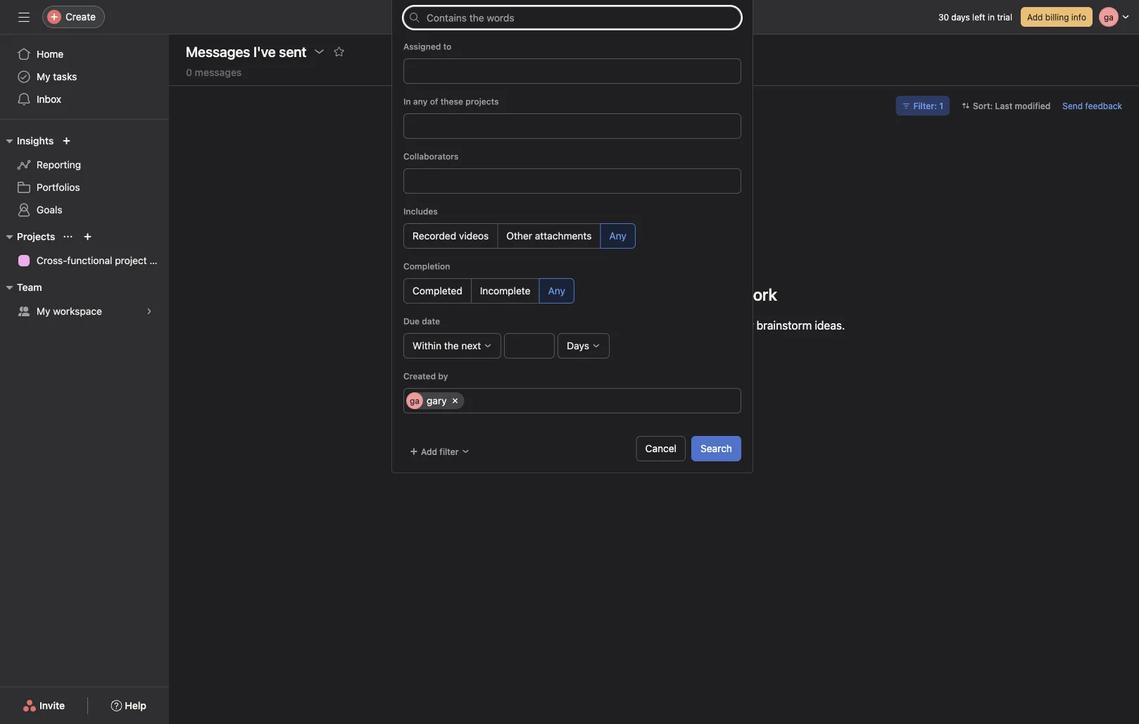 Task type: locate. For each thing, give the bounding box(es) containing it.
0 messages button
[[186, 67, 242, 85]]

send for send feedback
[[1063, 101, 1084, 111]]

1 horizontal spatial add
[[1028, 12, 1044, 22]]

0 horizontal spatial add
[[421, 447, 438, 456]]

actions image
[[314, 46, 325, 57]]

show options, current sort, top image
[[64, 232, 72, 241]]

completion
[[404, 261, 450, 271]]

any right attachments
[[610, 230, 627, 242]]

search inside search list box
[[428, 11, 459, 23]]

within the next
[[413, 340, 481, 352]]

0 vertical spatial any
[[610, 230, 627, 242]]

other
[[507, 230, 533, 242]]

add filter button
[[404, 442, 477, 461]]

add
[[1028, 12, 1044, 22], [421, 447, 438, 456]]

add inside button
[[1028, 12, 1044, 22]]

any radio up kick
[[539, 278, 575, 304]]

send feedback
[[1063, 101, 1123, 111]]

1 horizontal spatial send
[[1063, 101, 1084, 111]]

portfolios
[[37, 181, 80, 193]]

1 horizontal spatial search
[[701, 443, 733, 454]]

0 horizontal spatial search
[[428, 11, 459, 23]]

includes
[[404, 206, 438, 216]]

invite button
[[13, 693, 74, 719]]

0 horizontal spatial any radio
[[539, 278, 575, 304]]

message
[[501, 319, 547, 332]]

to left kick
[[550, 319, 561, 332]]

to right the assigned on the top left of page
[[444, 42, 452, 51]]

cross-
[[37, 255, 67, 266]]

connect
[[531, 285, 595, 304]]

1 vertical spatial to
[[685, 285, 700, 304]]

0 vertical spatial add
[[1028, 12, 1044, 22]]

messages
[[186, 43, 250, 60]]

2 vertical spatial to
[[550, 319, 561, 332]]

add left billing
[[1028, 12, 1044, 22]]

home link
[[8, 43, 161, 66]]

my for my tasks
[[37, 71, 50, 82]]

includes option group
[[404, 223, 742, 249]]

1 vertical spatial any radio
[[539, 278, 575, 304]]

1 horizontal spatial to
[[550, 319, 561, 332]]

a
[[492, 319, 498, 332]]

by
[[438, 371, 448, 381]]

add billing info
[[1028, 12, 1087, 22]]

0 horizontal spatial any
[[548, 285, 566, 297]]

any up kick
[[548, 285, 566, 297]]

messages i've sent
[[186, 43, 307, 60]]

any
[[413, 97, 428, 106]]

in any of these projects
[[404, 97, 499, 106]]

2 my from the top
[[37, 305, 50, 317]]

days
[[567, 340, 590, 352]]

create button
[[42, 6, 105, 28]]

any inside includes option group
[[610, 230, 627, 242]]

Any radio
[[601, 223, 636, 249], [539, 278, 575, 304]]

1 horizontal spatial any radio
[[601, 223, 636, 249]]

any inside completion option group
[[548, 285, 566, 297]]

1 vertical spatial search
[[701, 443, 733, 454]]

date
[[422, 316, 440, 326]]

my inside teams element
[[37, 305, 50, 317]]

teams element
[[0, 275, 169, 325]]

functional
[[67, 255, 112, 266]]

cancel
[[646, 443, 677, 454]]

inbox link
[[8, 88, 161, 111]]

add left filter
[[421, 447, 438, 456]]

due date
[[404, 316, 440, 326]]

last
[[996, 101, 1013, 111]]

or right tasks.
[[742, 319, 754, 332]]

0 vertical spatial search button
[[404, 6, 742, 28]]

Incomplete radio
[[471, 278, 540, 304]]

0 vertical spatial send
[[1063, 101, 1084, 111]]

my inside global element
[[37, 71, 50, 82]]

1 horizontal spatial any
[[610, 230, 627, 242]]

of
[[430, 97, 438, 106]]

0 vertical spatial any radio
[[601, 223, 636, 249]]

0 vertical spatial my
[[37, 71, 50, 82]]

1 vertical spatial my
[[37, 305, 50, 317]]

2 horizontal spatial to
[[685, 285, 700, 304]]

ideas.
[[815, 319, 846, 332]]

search
[[428, 11, 459, 23], [701, 443, 733, 454]]

new image
[[62, 137, 71, 145]]

row
[[406, 173, 739, 193]]

0 vertical spatial search
[[428, 11, 459, 23]]

my workspace link
[[8, 300, 161, 323]]

search list box
[[404, 6, 742, 28]]

1 vertical spatial any
[[548, 285, 566, 297]]

tasks
[[53, 71, 77, 82]]

to
[[444, 42, 452, 51], [685, 285, 700, 304], [550, 319, 561, 332]]

or
[[651, 319, 664, 332], [742, 319, 754, 332]]

filter:
[[914, 101, 938, 111]]

0 horizontal spatial send
[[463, 319, 490, 332]]

send inside 'link'
[[1063, 101, 1084, 111]]

1 or from the left
[[651, 319, 664, 332]]

Assigned to text field
[[409, 63, 420, 80]]

30
[[939, 12, 950, 22]]

send left feedback
[[1063, 101, 1084, 111]]

assigned to
[[404, 42, 452, 51]]

to up "discuss"
[[685, 285, 700, 304]]

workspace
[[53, 305, 102, 317]]

search up assigned to
[[428, 11, 459, 23]]

send feedback link
[[1063, 99, 1123, 112]]

0 horizontal spatial or
[[651, 319, 664, 332]]

2 or from the left
[[742, 319, 754, 332]]

team
[[17, 281, 42, 293]]

my tasks
[[37, 71, 77, 82]]

1 vertical spatial send
[[463, 319, 490, 332]]

add filter
[[421, 447, 459, 456]]

incomplete
[[480, 285, 531, 297]]

any radio right attachments
[[601, 223, 636, 249]]

add inside popup button
[[421, 447, 438, 456]]

search button
[[404, 6, 742, 28], [692, 436, 742, 461]]

or left "discuss"
[[651, 319, 664, 332]]

reporting link
[[8, 154, 161, 176]]

send
[[1063, 101, 1084, 111], [463, 319, 490, 332]]

send left a
[[463, 319, 490, 332]]

my
[[37, 71, 50, 82], [37, 305, 50, 317]]

filter: 1 button
[[896, 96, 950, 116]]

projects.
[[604, 319, 649, 332]]

send for send a message to kick off projects. or discuss tasks. or brainstorm ideas.
[[463, 319, 490, 332]]

cancel button
[[637, 436, 686, 461]]

global element
[[0, 35, 169, 119]]

add to starred image
[[334, 46, 345, 57]]

in
[[404, 97, 411, 106]]

Other attachments radio
[[498, 223, 601, 249]]

my left tasks
[[37, 71, 50, 82]]

inbox
[[37, 93, 61, 105]]

project
[[115, 255, 147, 266]]

30 days left in trial
[[939, 12, 1013, 22]]

my down team
[[37, 305, 50, 317]]

assigned
[[404, 42, 441, 51]]

search right cancel
[[701, 443, 733, 454]]

1 horizontal spatial or
[[742, 319, 754, 332]]

create
[[66, 11, 96, 23]]

feedback
[[1086, 101, 1123, 111]]

0 horizontal spatial to
[[444, 42, 452, 51]]

any
[[610, 230, 627, 242], [548, 285, 566, 297]]

1 my from the top
[[37, 71, 50, 82]]

1 vertical spatial add
[[421, 447, 438, 456]]

attachments
[[535, 230, 592, 242]]

brainstorm
[[757, 319, 812, 332]]



Task type: vqa. For each thing, say whether or not it's contained in the screenshot.
the in to the bottom
no



Task type: describe. For each thing, give the bounding box(es) containing it.
my tasks link
[[8, 66, 161, 88]]

left
[[973, 12, 986, 22]]

projects button
[[0, 228, 55, 245]]

any for other attachments
[[610, 230, 627, 242]]

insights
[[17, 135, 54, 147]]

my for my workspace
[[37, 305, 50, 317]]

cross-functional project plan
[[37, 255, 169, 266]]

next
[[462, 340, 481, 352]]

modified
[[1015, 101, 1051, 111]]

gary
[[427, 395, 447, 406]]

info
[[1072, 12, 1087, 22]]

your work
[[704, 285, 778, 304]]

words
[[636, 285, 682, 304]]

days
[[952, 12, 971, 22]]

my workspace
[[37, 305, 102, 317]]

your
[[599, 285, 632, 304]]

home
[[37, 48, 64, 60]]

insights element
[[0, 128, 169, 224]]

projects
[[17, 231, 55, 242]]

created
[[404, 371, 436, 381]]

days button
[[558, 333, 610, 359]]

to for send a message to kick off projects. or discuss tasks. or brainstorm ideas.
[[550, 319, 561, 332]]

kick
[[563, 319, 584, 332]]

1 vertical spatial search button
[[692, 436, 742, 461]]

goals link
[[8, 199, 161, 221]]

help button
[[102, 693, 156, 719]]

hide sidebar image
[[18, 11, 30, 23]]

ga
[[410, 396, 420, 406]]

gary row
[[406, 392, 739, 413]]

completion option group
[[404, 278, 742, 304]]

in
[[988, 12, 995, 22]]

to for connect your words to your work
[[685, 285, 700, 304]]

1
[[940, 101, 944, 111]]

filter: 1
[[914, 101, 944, 111]]

due
[[404, 316, 420, 326]]

insights button
[[0, 132, 54, 149]]

connect your words to your work
[[531, 285, 778, 304]]

see details, my workspace image
[[145, 307, 154, 316]]

other attachments
[[507, 230, 592, 242]]

0 vertical spatial to
[[444, 42, 452, 51]]

billing
[[1046, 12, 1070, 22]]

projects element
[[0, 224, 169, 275]]

sort: last modified
[[974, 101, 1051, 111]]

goals
[[37, 204, 62, 216]]

recorded videos
[[413, 230, 489, 242]]

off
[[587, 319, 601, 332]]

send a message to kick off projects. or discuss tasks. or brainstorm ideas.
[[463, 319, 846, 332]]

add for add billing info
[[1028, 12, 1044, 22]]

Recorded videos radio
[[404, 223, 498, 249]]

sort:
[[974, 101, 993, 111]]

discuss
[[667, 319, 706, 332]]

the
[[444, 340, 459, 352]]

sort: last modified button
[[956, 96, 1058, 116]]

Due date number field
[[505, 333, 555, 359]]

any radio for incomplete
[[539, 278, 575, 304]]

within
[[413, 340, 442, 352]]

i've sent
[[254, 43, 307, 60]]

0
[[186, 67, 192, 78]]

0 messages
[[186, 67, 242, 78]]

new project or portfolio image
[[83, 232, 92, 241]]

projects
[[466, 97, 499, 106]]

any for incomplete
[[548, 285, 566, 297]]

videos
[[459, 230, 489, 242]]

portfolios link
[[8, 176, 161, 199]]

recorded
[[413, 230, 457, 242]]

invite
[[39, 700, 65, 711]]

help
[[125, 700, 146, 711]]

messages
[[195, 67, 242, 78]]

within the next button
[[404, 333, 502, 359]]

Created by text field
[[470, 392, 480, 409]]

tasks.
[[709, 319, 739, 332]]

trial
[[998, 12, 1013, 22]]

collaborators
[[404, 151, 459, 161]]

add for add filter
[[421, 447, 438, 456]]

Completed radio
[[404, 278, 472, 304]]

reporting
[[37, 159, 81, 170]]

In any of these projects text field
[[409, 118, 420, 135]]

gary cell
[[406, 392, 465, 409]]

Contains the words text field
[[404, 6, 742, 29]]

any radio for other attachments
[[601, 223, 636, 249]]

completed
[[413, 285, 463, 297]]

cross-functional project plan link
[[8, 249, 169, 272]]

filter
[[440, 447, 459, 456]]



